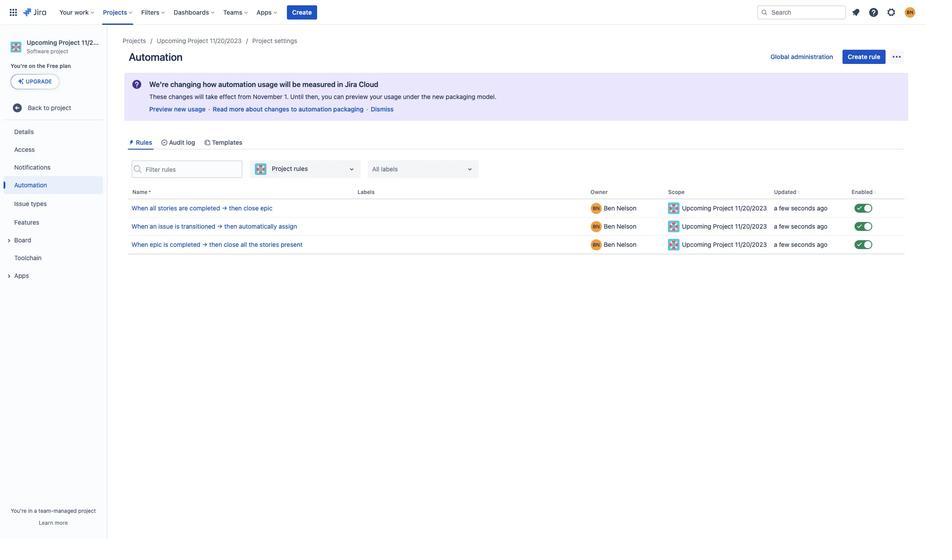 Task type: describe. For each thing, give the bounding box(es) containing it.
features
[[14, 218, 39, 226]]

the inside we're changing how automation usage will be measured in jira cloud these changes will take effect from november 1. until then, you can preview your usage under the new packaging model.
[[421, 93, 431, 100]]

log
[[186, 139, 195, 146]]

global
[[771, 53, 789, 60]]

nelson for when all stories are completed → then close epic
[[617, 204, 636, 212]]

when all stories are completed → then close epic link
[[131, 204, 272, 213]]

actions image
[[891, 52, 902, 62]]

a few seconds ago for when all stories are completed → then close epic
[[774, 204, 828, 212]]

epic inside the when epic is completed → then close all the stories present link
[[150, 241, 162, 248]]

0 vertical spatial more
[[229, 105, 244, 113]]

teams
[[223, 8, 242, 16]]

2 · from the left
[[366, 105, 368, 113]]

create rule button
[[842, 50, 886, 64]]

dismiss button
[[371, 105, 394, 114]]

be
[[292, 80, 301, 88]]

seconds for when an issue is transitioned → then automatically assign
[[791, 223, 815, 230]]

ben nelson for when all stories are completed → then close epic
[[604, 204, 636, 212]]

a for when all stories are completed → then close epic
[[774, 204, 777, 212]]

audit
[[169, 139, 184, 146]]

global administration link
[[765, 50, 838, 64]]

1 vertical spatial usage
[[384, 93, 401, 100]]

november
[[253, 93, 282, 100]]

in inside we're changing how automation usage will be measured in jira cloud these changes will take effect from november 1. until then, you can preview your usage under the new packaging model.
[[337, 80, 343, 88]]

all labels
[[372, 165, 398, 173]]

ben for when epic is completed → then close all the stories present
[[604, 241, 615, 248]]

a few seconds ago for when epic is completed → then close all the stories present
[[774, 241, 828, 248]]

0 vertical spatial completed
[[190, 204, 220, 212]]

dismiss
[[371, 105, 394, 113]]

1 vertical spatial automation
[[298, 105, 332, 113]]

filters
[[141, 8, 159, 16]]

projects link
[[123, 36, 146, 46]]

how
[[203, 80, 217, 88]]

ben nelson image for when all stories are completed → then close epic
[[591, 203, 602, 214]]

teams button
[[221, 5, 251, 19]]

open image
[[346, 164, 357, 175]]

appswitcher icon image
[[8, 7, 19, 18]]

banner containing your work
[[0, 0, 926, 25]]

nelson for when an issue is transitioned → then automatically assign
[[617, 223, 636, 230]]

settings
[[274, 37, 297, 44]]

name
[[132, 189, 147, 196]]

work
[[74, 8, 89, 16]]

measured
[[302, 80, 335, 88]]

issue
[[14, 200, 29, 207]]

upcoming project 11/20/2023 link
[[157, 36, 242, 46]]

0 horizontal spatial in
[[28, 508, 33, 514]]

rule
[[869, 53, 880, 60]]

2 vertical spatial →
[[202, 241, 208, 248]]

upgrade
[[26, 78, 52, 85]]

1 vertical spatial completed
[[170, 241, 200, 248]]

0 vertical spatial the
[[37, 63, 45, 69]]

under
[[403, 93, 420, 100]]

0 horizontal spatial is
[[164, 241, 168, 248]]

projects for projects link
[[123, 37, 146, 44]]

project settings
[[252, 37, 297, 44]]

11/20/2023 inside "upcoming project 11/20/2023 software project"
[[81, 39, 115, 46]]

issue types link
[[4, 194, 103, 214]]

board button
[[4, 231, 103, 249]]

assign
[[279, 223, 297, 230]]

from
[[238, 93, 251, 100]]

administration
[[791, 53, 833, 60]]

create button
[[287, 5, 317, 19]]

help image
[[868, 7, 879, 18]]

all inside the when epic is completed → then close all the stories present link
[[241, 241, 247, 248]]

upcoming project 11/20/2023 software project
[[27, 39, 115, 55]]

read
[[213, 105, 227, 113]]

project rules
[[272, 165, 308, 172]]

automation link
[[4, 176, 103, 194]]

→ for transitioned
[[217, 223, 223, 230]]

automatically
[[239, 223, 277, 230]]

present
[[281, 241, 303, 248]]

we're
[[149, 80, 169, 88]]

software
[[27, 48, 49, 55]]

global administration
[[771, 53, 833, 60]]

until
[[290, 93, 304, 100]]

a for when epic is completed → then close all the stories present
[[774, 241, 777, 248]]

close inside the when epic is completed → then close all the stories present link
[[224, 241, 239, 248]]

ben nelson for when an issue is transitioned → then automatically assign
[[604, 223, 636, 230]]

your work
[[59, 8, 89, 16]]

changes inside we're changing how automation usage will be measured in jira cloud these changes will take effect from november 1. until then, you can preview your usage under the new packaging model.
[[169, 93, 193, 100]]

back
[[28, 104, 42, 111]]

1 horizontal spatial will
[[280, 80, 291, 88]]

you're in a team-managed project
[[11, 508, 96, 514]]

all
[[372, 165, 379, 173]]

when epic is completed → then close all the stories present link
[[131, 240, 303, 249]]

take
[[205, 93, 218, 100]]

upcoming project 11/20/2023 for when all stories are completed → then close epic
[[682, 204, 767, 212]]

1 horizontal spatial to
[[291, 105, 297, 113]]

learn more
[[39, 520, 68, 526]]

ago for when epic is completed → then close all the stories present
[[817, 241, 828, 248]]

your
[[59, 8, 73, 16]]

notifications link
[[4, 159, 103, 176]]

then for close
[[229, 204, 242, 212]]

group containing details
[[4, 120, 103, 287]]

11/20/2023 inside upcoming project 11/20/2023 link
[[210, 37, 242, 44]]

model.
[[477, 93, 496, 100]]

stories inside 'when all stories are completed → then close epic' link
[[158, 204, 177, 212]]

few for when an issue is transitioned → then automatically assign
[[779, 223, 789, 230]]

about
[[246, 105, 263, 113]]

upgrade button
[[11, 75, 59, 89]]

board
[[14, 236, 31, 244]]

audit log
[[169, 139, 195, 146]]

project settings link
[[252, 36, 297, 46]]

scope
[[668, 189, 685, 196]]

0 vertical spatial is
[[175, 223, 180, 230]]

upcoming for when epic is completed → then close all the stories present
[[682, 241, 711, 248]]

types
[[31, 200, 47, 207]]

name button
[[128, 186, 354, 199]]

your
[[370, 93, 382, 100]]

plan
[[60, 63, 71, 69]]

0 horizontal spatial will
[[195, 93, 204, 100]]

dashboards
[[174, 8, 209, 16]]

these
[[149, 93, 167, 100]]

seconds for when epic is completed → then close all the stories present
[[791, 241, 815, 248]]

can
[[334, 93, 344, 100]]

few for when all stories are completed → then close epic
[[779, 204, 789, 212]]

close inside 'when all stories are completed → then close epic' link
[[243, 204, 259, 212]]

ago for when all stories are completed → then close epic
[[817, 204, 828, 212]]

preview new usage button
[[149, 105, 206, 114]]

a for when an issue is transitioned → then automatically assign
[[774, 223, 777, 230]]

rules
[[294, 165, 308, 172]]

automation inside group
[[14, 181, 47, 189]]

ben nelson image
[[591, 221, 602, 232]]

more inside button
[[55, 520, 68, 526]]

seconds for when all stories are completed → then close epic
[[791, 204, 815, 212]]

1 vertical spatial changes
[[264, 105, 289, 113]]

free
[[47, 63, 58, 69]]

on
[[29, 63, 35, 69]]

a few seconds ago for when an issue is transitioned → then automatically assign
[[774, 223, 828, 230]]

details link
[[4, 123, 103, 141]]

ben nelson image for when epic is completed → then close all the stories present
[[591, 239, 602, 250]]

when for when an issue is transitioned → then automatically assign
[[131, 223, 148, 230]]



Task type: locate. For each thing, give the bounding box(es) containing it.
ben nelson image down owner
[[591, 203, 602, 214]]

expand image up toolchain
[[4, 235, 14, 246]]

then,
[[305, 93, 320, 100]]

when for when epic is completed → then close all the stories present
[[131, 241, 148, 248]]

dashboards button
[[171, 5, 218, 19]]

1 horizontal spatial changes
[[264, 105, 289, 113]]

all down automatically
[[241, 241, 247, 248]]

1 vertical spatial then
[[224, 223, 237, 230]]

changes
[[169, 93, 193, 100], [264, 105, 289, 113]]

projects
[[103, 8, 127, 16], [123, 37, 146, 44]]

close down name button on the top left of page
[[243, 204, 259, 212]]

tab list containing rules
[[124, 135, 908, 150]]

changes up preview new usage button
[[169, 93, 193, 100]]

ben nelson
[[604, 204, 636, 212], [604, 223, 636, 230], [604, 241, 636, 248]]

project
[[51, 48, 68, 55], [51, 104, 71, 111], [78, 508, 96, 514]]

when inside when an issue is transitioned → then automatically assign link
[[131, 223, 148, 230]]

1 horizontal spatial create
[[848, 53, 867, 60]]

0 vertical spatial ben nelson
[[604, 204, 636, 212]]

0 horizontal spatial automation
[[14, 181, 47, 189]]

ben nelson for when epic is completed → then close all the stories present
[[604, 241, 636, 248]]

project up details link
[[51, 104, 71, 111]]

1 · from the left
[[208, 105, 210, 113]]

apps right teams dropdown button
[[257, 8, 272, 16]]

3 nelson from the top
[[617, 241, 636, 248]]

3 when from the top
[[131, 241, 148, 248]]

0 vertical spatial automation
[[129, 51, 183, 63]]

0 vertical spatial ben nelson image
[[591, 203, 602, 214]]

expand image
[[4, 235, 14, 246], [4, 271, 14, 282]]

you're for you're on the free plan
[[11, 63, 27, 69]]

you're left on
[[11, 63, 27, 69]]

2 horizontal spatial usage
[[384, 93, 401, 100]]

expand image inside board button
[[4, 235, 14, 246]]

0 horizontal spatial close
[[224, 241, 239, 248]]

new right the 'preview'
[[174, 105, 186, 113]]

→ down transitioned
[[202, 241, 208, 248]]

access
[[14, 146, 35, 153]]

create for create
[[292, 8, 312, 16]]

usage down take
[[188, 105, 206, 113]]

open image
[[465, 164, 475, 175]]

audit log image
[[161, 139, 168, 146]]

2 seconds from the top
[[791, 223, 815, 230]]

1 when from the top
[[131, 204, 148, 212]]

nelson for when epic is completed → then close all the stories present
[[617, 241, 636, 248]]

projects button
[[100, 5, 136, 19]]

apps inside button
[[14, 272, 29, 279]]

2 ben nelson image from the top
[[591, 239, 602, 250]]

0 horizontal spatial new
[[174, 105, 186, 113]]

project inside "upcoming project 11/20/2023 software project"
[[59, 39, 80, 46]]

automation down projects link
[[129, 51, 183, 63]]

templates image
[[204, 139, 211, 146]]

issue types
[[14, 200, 47, 207]]

ago for when an issue is transitioned → then automatically assign
[[817, 223, 828, 230]]

0 vertical spatial automation
[[218, 80, 256, 88]]

you're
[[11, 63, 27, 69], [11, 508, 27, 514]]

upcoming project 11/20/2023 for when epic is completed → then close all the stories present
[[682, 241, 767, 248]]

0 horizontal spatial usage
[[188, 105, 206, 113]]

your profile and settings image
[[905, 7, 915, 18]]

to
[[44, 104, 49, 111], [291, 105, 297, 113]]

create inside primary element
[[292, 8, 312, 16]]

completed down transitioned
[[170, 241, 200, 248]]

0 vertical spatial epic
[[260, 204, 272, 212]]

in left 'team-'
[[28, 508, 33, 514]]

3 ben nelson from the top
[[604, 241, 636, 248]]

2 when from the top
[[131, 223, 148, 230]]

2 nelson from the top
[[617, 223, 636, 230]]

upcoming for when an issue is transitioned → then automatically assign
[[682, 223, 711, 230]]

project
[[188, 37, 208, 44], [252, 37, 273, 44], [59, 39, 80, 46], [272, 165, 292, 172], [713, 204, 733, 212], [713, 223, 733, 230], [713, 241, 733, 248]]

is
[[175, 223, 180, 230], [164, 241, 168, 248]]

ben for when an issue is transitioned → then automatically assign
[[604, 223, 615, 230]]

changing
[[170, 80, 201, 88]]

1 nelson from the top
[[617, 204, 636, 212]]

11/20/2023 for when an issue is transitioned → then automatically assign
[[735, 223, 767, 230]]

2 horizontal spatial the
[[421, 93, 431, 100]]

1 vertical spatial few
[[779, 223, 789, 230]]

projects right sidebar navigation icon at the left
[[123, 37, 146, 44]]

2 vertical spatial few
[[779, 241, 789, 248]]

→ for completed
[[222, 204, 227, 212]]

2 ben from the top
[[604, 223, 615, 230]]

automation down then,
[[298, 105, 332, 113]]

→ up when an issue is transitioned → then automatically assign
[[222, 204, 227, 212]]

you
[[322, 93, 332, 100]]

1 vertical spatial you're
[[11, 508, 27, 514]]

new inside we're changing how automation usage will be measured in jira cloud these changes will take effect from november 1. until then, you can preview your usage under the new packaging model.
[[432, 93, 444, 100]]

automation down notifications on the left of the page
[[14, 181, 47, 189]]

0 vertical spatial in
[[337, 80, 343, 88]]

when for when all stories are completed → then close epic
[[131, 204, 148, 212]]

0 horizontal spatial stories
[[158, 204, 177, 212]]

1 vertical spatial ben
[[604, 223, 615, 230]]

jira
[[345, 80, 357, 88]]

epic inside 'when all stories are completed → then close epic' link
[[260, 204, 272, 212]]

0 vertical spatial nelson
[[617, 204, 636, 212]]

enabled button
[[848, 186, 887, 199]]

rules image
[[128, 139, 135, 146]]

2 you're from the top
[[11, 508, 27, 514]]

0 horizontal spatial epic
[[150, 241, 162, 248]]

1 vertical spatial packaging
[[333, 105, 364, 113]]

the right on
[[37, 63, 45, 69]]

1 vertical spatial project
[[51, 104, 71, 111]]

0 vertical spatial will
[[280, 80, 291, 88]]

stories left are
[[158, 204, 177, 212]]

more down the managed
[[55, 520, 68, 526]]

1 horizontal spatial automation
[[129, 51, 183, 63]]

1 vertical spatial when
[[131, 223, 148, 230]]

0 vertical spatial few
[[779, 204, 789, 212]]

1 vertical spatial ago
[[817, 223, 828, 230]]

1 vertical spatial in
[[28, 508, 33, 514]]

then up when epic is completed → then close all the stories present in the left of the page
[[224, 223, 237, 230]]

0 vertical spatial ben
[[604, 204, 615, 212]]

2 vertical spatial ben nelson
[[604, 241, 636, 248]]

1 vertical spatial expand image
[[4, 271, 14, 282]]

when an issue is transitioned → then automatically assign
[[131, 223, 297, 230]]

3 few from the top
[[779, 241, 789, 248]]

0 vertical spatial apps
[[257, 8, 272, 16]]

ben for when all stories are completed → then close epic
[[604, 204, 615, 212]]

0 horizontal spatial the
[[37, 63, 45, 69]]

1 vertical spatial projects
[[123, 37, 146, 44]]

2 ago from the top
[[817, 223, 828, 230]]

labels
[[381, 165, 398, 173]]

tab list
[[124, 135, 908, 150]]

ben nelson image
[[591, 203, 602, 214], [591, 239, 602, 250]]

3 a few seconds ago from the top
[[774, 241, 828, 248]]

nelson
[[617, 204, 636, 212], [617, 223, 636, 230], [617, 241, 636, 248]]

settings image
[[886, 7, 897, 18]]

ben
[[604, 204, 615, 212], [604, 223, 615, 230], [604, 241, 615, 248]]

you're on the free plan
[[11, 63, 71, 69]]

apps button
[[254, 5, 281, 19]]

all
[[150, 204, 156, 212], [241, 241, 247, 248]]

to down until
[[291, 105, 297, 113]]

1 horizontal spatial the
[[249, 241, 258, 248]]

1 few from the top
[[779, 204, 789, 212]]

upcoming project 11/20/2023 for when an issue is transitioned → then automatically assign
[[682, 223, 767, 230]]

1 horizontal spatial new
[[432, 93, 444, 100]]

a
[[774, 204, 777, 212], [774, 223, 777, 230], [774, 241, 777, 248], [34, 508, 37, 514]]

upcoming
[[157, 37, 186, 44], [27, 39, 57, 46], [682, 204, 711, 212], [682, 223, 711, 230], [682, 241, 711, 248]]

1 a few seconds ago from the top
[[774, 204, 828, 212]]

filters button
[[139, 5, 168, 19]]

apps inside popup button
[[257, 8, 272, 16]]

ben nelson image down ben nelson icon
[[591, 239, 602, 250]]

2 vertical spatial project
[[78, 508, 96, 514]]

1 vertical spatial ben nelson image
[[591, 239, 602, 250]]

0 vertical spatial create
[[292, 8, 312, 16]]

create
[[292, 8, 312, 16], [848, 53, 867, 60]]

2 vertical spatial seconds
[[791, 241, 815, 248]]

→
[[222, 204, 227, 212], [217, 223, 223, 230], [202, 241, 208, 248]]

epic down "an"
[[150, 241, 162, 248]]

upcoming for when all stories are completed → then close epic
[[682, 204, 711, 212]]

sidebar navigation image
[[97, 36, 116, 53]]

0 horizontal spatial create
[[292, 8, 312, 16]]

enabled
[[852, 189, 873, 196]]

when inside 'when all stories are completed → then close epic' link
[[131, 204, 148, 212]]

3 ago from the top
[[817, 241, 828, 248]]

search image
[[761, 9, 768, 16]]

completed up transitioned
[[190, 204, 220, 212]]

then for automatically
[[224, 223, 237, 230]]

1 ben nelson image from the top
[[591, 203, 602, 214]]

1 ben from the top
[[604, 204, 615, 212]]

1 seconds from the top
[[791, 204, 815, 212]]

access link
[[4, 141, 103, 159]]

0 vertical spatial when
[[131, 204, 148, 212]]

1 vertical spatial apps
[[14, 272, 29, 279]]

0 horizontal spatial to
[[44, 104, 49, 111]]

apps
[[257, 8, 272, 16], [14, 272, 29, 279]]

will
[[280, 80, 291, 88], [195, 93, 204, 100]]

a few seconds ago
[[774, 204, 828, 212], [774, 223, 828, 230], [774, 241, 828, 248]]

0 vertical spatial ago
[[817, 204, 828, 212]]

an
[[150, 223, 157, 230]]

then down when an issue is transitioned → then automatically assign link
[[209, 241, 222, 248]]

2 a few seconds ago from the top
[[774, 223, 828, 230]]

1 vertical spatial stories
[[260, 241, 279, 248]]

notifications image
[[851, 7, 861, 18]]

toolchain
[[14, 254, 42, 261]]

automation
[[218, 80, 256, 88], [298, 105, 332, 113]]

2 ben nelson from the top
[[604, 223, 636, 230]]

1 horizontal spatial is
[[175, 223, 180, 230]]

automation
[[129, 51, 183, 63], [14, 181, 47, 189]]

1 vertical spatial the
[[421, 93, 431, 100]]

preview
[[346, 93, 368, 100]]

1 horizontal spatial epic
[[260, 204, 272, 212]]

to right back
[[44, 104, 49, 111]]

the down automatically
[[249, 241, 258, 248]]

when epic is completed → then close all the stories present
[[131, 241, 303, 248]]

Search field
[[757, 5, 846, 19]]

the right the under
[[421, 93, 431, 100]]

in
[[337, 80, 343, 88], [28, 508, 33, 514]]

your work button
[[57, 5, 98, 19]]

new right the under
[[432, 93, 444, 100]]

back to project
[[28, 104, 71, 111]]

1 vertical spatial is
[[164, 241, 168, 248]]

1 horizontal spatial in
[[337, 80, 343, 88]]

changes down november
[[264, 105, 289, 113]]

0 vertical spatial close
[[243, 204, 259, 212]]

0 vertical spatial expand image
[[4, 235, 14, 246]]

3 ben from the top
[[604, 241, 615, 248]]

labels
[[357, 189, 375, 196]]

primary element
[[5, 0, 757, 25]]

2 few from the top
[[779, 223, 789, 230]]

2 vertical spatial the
[[249, 241, 258, 248]]

all inside 'when all stories are completed → then close epic' link
[[150, 204, 156, 212]]

create for create rule
[[848, 53, 867, 60]]

→ up when epic is completed → then close all the stories present in the left of the page
[[217, 223, 223, 230]]

0 vertical spatial then
[[229, 204, 242, 212]]

0 vertical spatial →
[[222, 204, 227, 212]]

banner
[[0, 0, 926, 25]]

you're for you're in a team-managed project
[[11, 508, 27, 514]]

more
[[229, 105, 244, 113], [55, 520, 68, 526]]

1 vertical spatial seconds
[[791, 223, 815, 230]]

0 vertical spatial all
[[150, 204, 156, 212]]

2 vertical spatial then
[[209, 241, 222, 248]]

1 vertical spatial nelson
[[617, 223, 636, 230]]

usage up november
[[258, 80, 278, 88]]

templates
[[212, 139, 242, 146]]

updated
[[774, 189, 796, 196]]

0 vertical spatial usage
[[258, 80, 278, 88]]

effect
[[219, 93, 236, 100]]

11/20/2023 for when epic is completed → then close all the stories present
[[735, 241, 767, 248]]

transitioned
[[181, 223, 215, 230]]

upcoming inside "upcoming project 11/20/2023 software project"
[[27, 39, 57, 46]]

read more about changes to automation packaging button
[[213, 105, 364, 114]]

details
[[14, 128, 34, 135]]

upcoming project 11/20/2023
[[157, 37, 242, 44], [682, 204, 767, 212], [682, 223, 767, 230], [682, 241, 767, 248]]

all up "an"
[[150, 204, 156, 212]]

automation up from
[[218, 80, 256, 88]]

jira image
[[23, 7, 46, 18], [23, 7, 46, 18]]

group
[[4, 120, 103, 287]]

team-
[[38, 508, 54, 514]]

0 vertical spatial you're
[[11, 63, 27, 69]]

are
[[179, 204, 188, 212]]

Filter rules field
[[143, 161, 242, 177]]

1 vertical spatial a few seconds ago
[[774, 223, 828, 230]]

we're changing how automation usage will be measured in jira cloud these changes will take effect from november 1. until then, you can preview your usage under the new packaging model.
[[149, 80, 496, 100]]

1 horizontal spatial packaging
[[446, 93, 475, 100]]

you're left 'team-'
[[11, 508, 27, 514]]

2 vertical spatial ben
[[604, 241, 615, 248]]

3 seconds from the top
[[791, 241, 815, 248]]

2 vertical spatial a few seconds ago
[[774, 241, 828, 248]]

seconds
[[791, 204, 815, 212], [791, 223, 815, 230], [791, 241, 815, 248]]

1 horizontal spatial automation
[[298, 105, 332, 113]]

few
[[779, 204, 789, 212], [779, 223, 789, 230], [779, 241, 789, 248]]

expand image down toolchain
[[4, 271, 14, 282]]

packaging inside we're changing how automation usage will be measured in jira cloud these changes will take effect from november 1. until then, you can preview your usage under the new packaging model.
[[446, 93, 475, 100]]

project up plan
[[51, 48, 68, 55]]

1 ben nelson from the top
[[604, 204, 636, 212]]

apps down toolchain
[[14, 272, 29, 279]]

1 horizontal spatial more
[[229, 105, 244, 113]]

projects right work
[[103, 8, 127, 16]]

usage up dismiss
[[384, 93, 401, 100]]

2 expand image from the top
[[4, 271, 14, 282]]

will left be
[[280, 80, 291, 88]]

projects for the projects dropdown button
[[103, 8, 127, 16]]

2 vertical spatial nelson
[[617, 241, 636, 248]]

stories down automatically
[[260, 241, 279, 248]]

1.
[[284, 93, 289, 100]]

0 horizontal spatial changes
[[169, 93, 193, 100]]

close down when an issue is transitioned → then automatically assign link
[[224, 241, 239, 248]]

0 horizontal spatial ·
[[208, 105, 210, 113]]

0 vertical spatial new
[[432, 93, 444, 100]]

0 vertical spatial seconds
[[791, 204, 815, 212]]

is down issue
[[164, 241, 168, 248]]

expand image for board
[[4, 235, 14, 246]]

toolchain link
[[4, 249, 103, 267]]

when
[[131, 204, 148, 212], [131, 223, 148, 230], [131, 241, 148, 248]]

2 vertical spatial ago
[[817, 241, 828, 248]]

1 vertical spatial →
[[217, 223, 223, 230]]

create left rule
[[848, 53, 867, 60]]

rules
[[136, 139, 152, 146]]

more down from
[[229, 105, 244, 113]]

1 horizontal spatial stories
[[260, 241, 279, 248]]

in left "jira"
[[337, 80, 343, 88]]

preview new usage · read more about changes to automation packaging · dismiss
[[149, 105, 394, 113]]

1 expand image from the top
[[4, 235, 14, 246]]

when all stories are completed → then close epic
[[131, 204, 272, 212]]

project inside "upcoming project 11/20/2023 software project"
[[51, 48, 68, 55]]

then down name button on the top left of page
[[229, 204, 242, 212]]

is right issue
[[175, 223, 180, 230]]

project right the managed
[[78, 508, 96, 514]]

0 vertical spatial project
[[51, 48, 68, 55]]

expand image inside apps button
[[4, 271, 14, 282]]

1 vertical spatial close
[[224, 241, 239, 248]]

owner
[[591, 189, 608, 196]]

1 vertical spatial ben nelson
[[604, 223, 636, 230]]

11/20/2023 for when all stories are completed → then close epic
[[735, 204, 767, 212]]

create up settings
[[292, 8, 312, 16]]

epic up automatically
[[260, 204, 272, 212]]

0 vertical spatial projects
[[103, 8, 127, 16]]

managed
[[53, 508, 77, 514]]

packaging down the preview
[[333, 105, 364, 113]]

· left read
[[208, 105, 210, 113]]

·
[[208, 105, 210, 113], [366, 105, 368, 113]]

stories inside the when epic is completed → then close all the stories present link
[[260, 241, 279, 248]]

1 ago from the top
[[817, 204, 828, 212]]

create rule
[[848, 53, 880, 60]]

close
[[243, 204, 259, 212], [224, 241, 239, 248]]

then
[[229, 204, 242, 212], [224, 223, 237, 230], [209, 241, 222, 248]]

0 horizontal spatial automation
[[218, 80, 256, 88]]

0 vertical spatial packaging
[[446, 93, 475, 100]]

1 vertical spatial new
[[174, 105, 186, 113]]

packaging left model.
[[446, 93, 475, 100]]

will left take
[[195, 93, 204, 100]]

automation inside we're changing how automation usage will be measured in jira cloud these changes will take effect from november 1. until then, you can preview your usage under the new packaging model.
[[218, 80, 256, 88]]

projects inside dropdown button
[[103, 8, 127, 16]]

0 vertical spatial stories
[[158, 204, 177, 212]]

few for when epic is completed → then close all the stories present
[[779, 241, 789, 248]]

learn
[[39, 520, 53, 526]]

expand image for apps
[[4, 271, 14, 282]]

1 horizontal spatial ·
[[366, 105, 368, 113]]

1 you're from the top
[[11, 63, 27, 69]]

· left dismiss
[[366, 105, 368, 113]]

0 vertical spatial changes
[[169, 93, 193, 100]]

completed
[[190, 204, 220, 212], [170, 241, 200, 248]]



Task type: vqa. For each thing, say whether or not it's contained in the screenshot.
the topmost Nelson
yes



